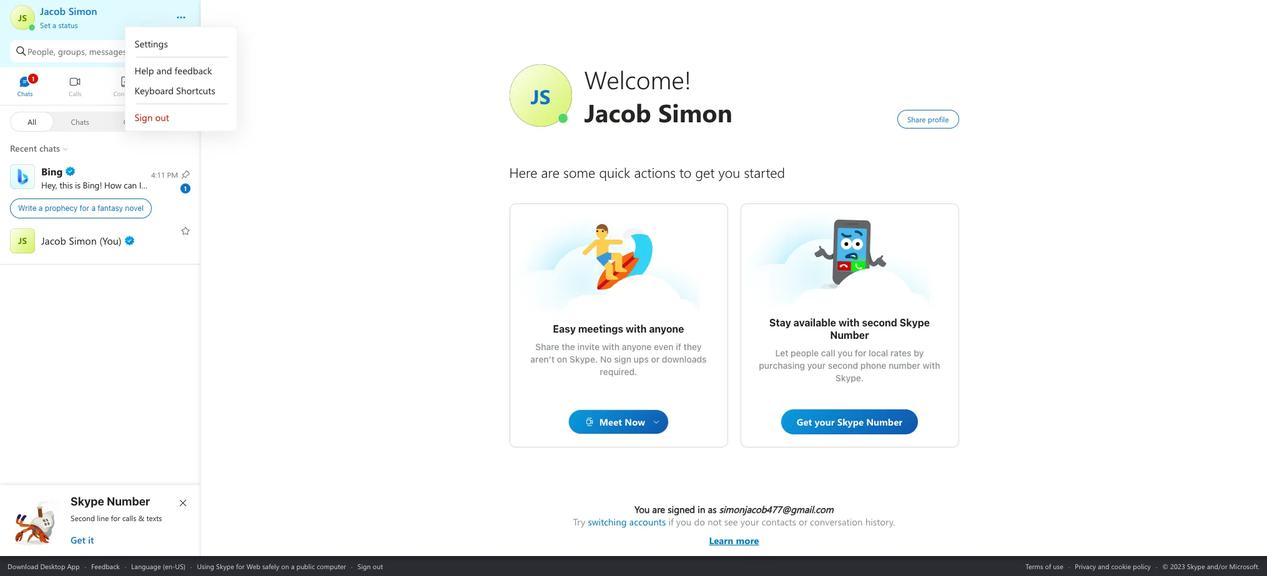 Task type: describe. For each thing, give the bounding box(es) containing it.
bing
[[83, 179, 100, 191]]

or inside try switching accounts if you do not see your contacts or conversation history. learn more
[[799, 516, 808, 529]]

feedback link
[[91, 562, 120, 571]]

app
[[67, 562, 80, 571]]

see
[[724, 516, 738, 529]]

phone
[[861, 360, 887, 371]]

sign
[[614, 354, 632, 365]]

required.
[[600, 367, 637, 377]]

get it
[[71, 534, 94, 547]]

download
[[7, 562, 38, 571]]

set a status button
[[40, 17, 164, 30]]

people, groups, messages, web
[[27, 45, 147, 57]]

accounts
[[629, 516, 666, 529]]

it
[[88, 534, 94, 547]]

local
[[869, 348, 889, 359]]

for left web
[[236, 562, 245, 571]]

with inside stay available with second skype number
[[839, 317, 860, 329]]

for inside let people call you for local rates by purchasing your second phone number with skype.
[[855, 348, 867, 359]]

share
[[536, 342, 560, 352]]

groups,
[[58, 45, 87, 57]]

0 horizontal spatial on
[[281, 562, 289, 571]]

easy
[[553, 324, 576, 335]]

of
[[1046, 562, 1052, 571]]

novel
[[125, 204, 144, 213]]

feedback
[[91, 562, 120, 571]]

sign
[[358, 562, 371, 571]]

hey, this is bing ! how can i help you today?
[[41, 179, 205, 191]]

how
[[104, 179, 121, 191]]

set a status
[[40, 20, 78, 30]]

you inside try switching accounts if you do not see your contacts or conversation history. learn more
[[676, 516, 692, 529]]

contacts
[[762, 516, 796, 529]]

purchasing
[[759, 360, 805, 371]]

try switching accounts if you do not see your contacts or conversation history. learn more
[[573, 516, 895, 547]]

downloads
[[662, 354, 707, 365]]

calls
[[122, 514, 136, 524]]

by
[[914, 348, 924, 359]]

write a prophecy for a fantasy novel
[[18, 204, 144, 213]]

number inside stay available with second skype number
[[830, 330, 869, 341]]

desktop
[[40, 562, 65, 571]]

texts
[[146, 514, 162, 524]]

0 horizontal spatial you
[[162, 179, 176, 191]]

people
[[791, 348, 819, 359]]

they
[[684, 342, 702, 352]]

skype. inside share the invite with anyone even if they aren't on skype. no sign ups or downloads required.
[[570, 354, 598, 365]]

skype. inside let people call you for local rates by purchasing your second phone number with skype.
[[836, 373, 864, 384]]

safely
[[262, 562, 279, 571]]

second inside stay available with second skype number
[[862, 317, 898, 329]]

you are signed in as
[[635, 504, 719, 516]]

skype number element
[[11, 495, 191, 547]]

learn
[[709, 535, 734, 547]]

using skype for web safely on a public computer
[[197, 562, 346, 571]]

sign out
[[358, 562, 383, 571]]

people,
[[27, 45, 55, 57]]

on inside share the invite with anyone even if they aren't on skype. no sign ups or downloads required.
[[557, 354, 567, 365]]

conversation
[[810, 516, 863, 529]]

today?
[[178, 179, 203, 191]]

stay available with second skype number
[[770, 317, 933, 341]]

i
[[139, 179, 141, 191]]

language (en-us) link
[[131, 562, 186, 571]]

!
[[100, 179, 102, 191]]

skype number
[[71, 495, 150, 509]]

download desktop app
[[7, 562, 80, 571]]

let
[[776, 348, 789, 359]]

let people call you for local rates by purchasing your second phone number with skype.
[[759, 348, 943, 384]]

whosthis
[[812, 217, 851, 230]]

rates
[[891, 348, 912, 359]]

with up ups
[[626, 324, 647, 335]]

language (en-us)
[[131, 562, 186, 571]]

web
[[247, 562, 260, 571]]

number
[[889, 360, 921, 371]]

(en-
[[163, 562, 175, 571]]

privacy and cookie policy link
[[1075, 562, 1151, 571]]

channels
[[123, 117, 154, 127]]



Task type: locate. For each thing, give the bounding box(es) containing it.
1 vertical spatial skype
[[71, 495, 104, 509]]

your inside let people call you for local rates by purchasing your second phone number with skype.
[[808, 360, 826, 371]]

is
[[75, 179, 81, 191]]

skype. down phone
[[836, 373, 864, 384]]

use
[[1053, 562, 1064, 571]]

skype inside stay available with second skype number
[[900, 317, 930, 329]]

as
[[708, 504, 717, 516]]

mansurfer
[[581, 223, 626, 236]]

line
[[97, 514, 109, 524]]

messages,
[[89, 45, 128, 57]]

in
[[698, 504, 706, 516]]

hey,
[[41, 179, 57, 191]]

second inside let people call you for local rates by purchasing your second phone number with skype.
[[828, 360, 858, 371]]

all
[[28, 117, 36, 127]]

number up the calls
[[107, 495, 150, 509]]

people, groups, messages, web button
[[10, 40, 166, 62]]

if
[[676, 342, 681, 352], [669, 516, 674, 529]]

can
[[124, 179, 137, 191]]

anyone up even
[[649, 324, 684, 335]]

number
[[830, 330, 869, 341], [107, 495, 150, 509]]

with
[[839, 317, 860, 329], [626, 324, 647, 335], [602, 342, 620, 352], [923, 360, 941, 371]]

you right call
[[838, 348, 853, 359]]

tab list
[[0, 71, 201, 105]]

2 vertical spatial skype
[[216, 562, 234, 571]]

a left public
[[291, 562, 295, 571]]

stay
[[770, 317, 791, 329]]

a right set
[[52, 20, 56, 30]]

you
[[635, 504, 650, 516]]

with right the available
[[839, 317, 860, 329]]

with inside let people call you for local rates by purchasing your second phone number with skype.
[[923, 360, 941, 371]]

anyone
[[649, 324, 684, 335], [622, 342, 652, 352]]

0 horizontal spatial number
[[107, 495, 150, 509]]

cookie
[[1112, 562, 1132, 571]]

2 horizontal spatial you
[[838, 348, 853, 359]]

for left local
[[855, 348, 867, 359]]

download desktop app link
[[7, 562, 80, 571]]

you inside let people call you for local rates by purchasing your second phone number with skype.
[[838, 348, 853, 359]]

1 horizontal spatial on
[[557, 354, 567, 365]]

second line for calls & texts
[[71, 514, 162, 524]]

with down by
[[923, 360, 941, 371]]

share the invite with anyone even if they aren't on skype. no sign ups or downloads required.
[[531, 342, 709, 377]]

1 horizontal spatial you
[[676, 516, 692, 529]]

second up local
[[862, 317, 898, 329]]

1 horizontal spatial skype.
[[836, 373, 864, 384]]

0 vertical spatial anyone
[[649, 324, 684, 335]]

using
[[197, 562, 214, 571]]

number up call
[[830, 330, 869, 341]]

or right contacts
[[799, 516, 808, 529]]

skype
[[900, 317, 930, 329], [71, 495, 104, 509], [216, 562, 234, 571]]

1 vertical spatial your
[[741, 516, 759, 529]]

0 vertical spatial number
[[830, 330, 869, 341]]

and
[[1098, 562, 1110, 571]]

policy
[[1133, 562, 1151, 571]]

terms of use
[[1026, 562, 1064, 571]]

0 horizontal spatial if
[[669, 516, 674, 529]]

meetings
[[578, 324, 624, 335]]

with inside share the invite with anyone even if they aren't on skype. no sign ups or downloads required.
[[602, 342, 620, 352]]

are
[[653, 504, 665, 516]]

anyone inside share the invite with anyone even if they aren't on skype. no sign ups or downloads required.
[[622, 342, 652, 352]]

0 vertical spatial on
[[557, 354, 567, 365]]

privacy and cookie policy
[[1075, 562, 1151, 571]]

fantasy
[[98, 204, 123, 213]]

computer
[[317, 562, 346, 571]]

invite
[[578, 342, 600, 352]]

skype. down the invite
[[570, 354, 598, 365]]

do
[[694, 516, 705, 529]]

0 horizontal spatial your
[[741, 516, 759, 529]]

a left the fantasy
[[91, 204, 96, 213]]

call
[[821, 348, 836, 359]]

easy meetings with anyone
[[553, 324, 684, 335]]

0 horizontal spatial skype
[[71, 495, 104, 509]]

signed
[[668, 504, 695, 516]]

ups
[[634, 354, 649, 365]]

for right the prophecy
[[80, 204, 89, 213]]

skype up second
[[71, 495, 104, 509]]

a right write
[[39, 204, 43, 213]]

second down call
[[828, 360, 858, 371]]

aren't
[[531, 354, 555, 365]]

prophecy
[[45, 204, 78, 213]]

your right see on the bottom right
[[741, 516, 759, 529]]

2 vertical spatial you
[[676, 516, 692, 529]]

0 vertical spatial skype.
[[570, 354, 598, 365]]

public
[[297, 562, 315, 571]]

0 horizontal spatial or
[[651, 354, 660, 365]]

if inside share the invite with anyone even if they aren't on skype. no sign ups or downloads required.
[[676, 342, 681, 352]]

language
[[131, 562, 161, 571]]

switching
[[588, 516, 627, 529]]

this
[[59, 179, 73, 191]]

0 vertical spatial you
[[162, 179, 176, 191]]

if right are
[[669, 516, 674, 529]]

web
[[131, 45, 147, 57]]

1 vertical spatial or
[[799, 516, 808, 529]]

get
[[71, 534, 85, 547]]

privacy
[[1075, 562, 1096, 571]]

second
[[71, 514, 95, 524]]

1 vertical spatial on
[[281, 562, 289, 571]]

0 vertical spatial skype
[[900, 317, 930, 329]]

a inside button
[[52, 20, 56, 30]]

sign out link
[[358, 562, 383, 571]]

if up downloads
[[676, 342, 681, 352]]

menu
[[126, 57, 237, 104]]

us)
[[175, 562, 186, 571]]

for right line
[[111, 514, 120, 524]]

1 horizontal spatial if
[[676, 342, 681, 352]]

0 vertical spatial or
[[651, 354, 660, 365]]

1 vertical spatial anyone
[[622, 342, 652, 352]]

1 vertical spatial second
[[828, 360, 858, 371]]

number inside skype number element
[[107, 495, 150, 509]]

1 vertical spatial you
[[838, 348, 853, 359]]

history.
[[866, 516, 895, 529]]

switching accounts link
[[588, 516, 666, 529]]

your
[[808, 360, 826, 371], [741, 516, 759, 529]]

0 horizontal spatial skype.
[[570, 354, 598, 365]]

help
[[144, 179, 160, 191]]

you left do
[[676, 516, 692, 529]]

1 horizontal spatial number
[[830, 330, 869, 341]]

terms
[[1026, 562, 1044, 571]]

not
[[708, 516, 722, 529]]

anyone up ups
[[622, 342, 652, 352]]

1 vertical spatial number
[[107, 495, 150, 509]]

write
[[18, 204, 37, 213]]

skype right using
[[216, 562, 234, 571]]

status
[[58, 20, 78, 30]]

terms of use link
[[1026, 562, 1064, 571]]

1 vertical spatial skype.
[[836, 373, 864, 384]]

1 vertical spatial if
[[669, 516, 674, 529]]

&
[[138, 514, 144, 524]]

skype up by
[[900, 317, 930, 329]]

0 vertical spatial if
[[676, 342, 681, 352]]

out
[[373, 562, 383, 571]]

your inside try switching accounts if you do not see your contacts or conversation history. learn more
[[741, 516, 759, 529]]

2 horizontal spatial skype
[[900, 317, 930, 329]]

on right safely
[[281, 562, 289, 571]]

for inside skype number element
[[111, 514, 120, 524]]

skype.
[[570, 354, 598, 365], [836, 373, 864, 384]]

0 vertical spatial second
[[862, 317, 898, 329]]

1 horizontal spatial your
[[808, 360, 826, 371]]

0 horizontal spatial second
[[828, 360, 858, 371]]

1 horizontal spatial skype
[[216, 562, 234, 571]]

try
[[573, 516, 586, 529]]

using skype for web safely on a public computer link
[[197, 562, 346, 571]]

on down the
[[557, 354, 567, 365]]

or inside share the invite with anyone even if they aren't on skype. no sign ups or downloads required.
[[651, 354, 660, 365]]

1 horizontal spatial second
[[862, 317, 898, 329]]

1 horizontal spatial or
[[799, 516, 808, 529]]

or right ups
[[651, 354, 660, 365]]

with up no
[[602, 342, 620, 352]]

available
[[794, 317, 837, 329]]

0 vertical spatial your
[[808, 360, 826, 371]]

if inside try switching accounts if you do not see your contacts or conversation history. learn more
[[669, 516, 674, 529]]

a
[[52, 20, 56, 30], [39, 204, 43, 213], [91, 204, 96, 213], [291, 562, 295, 571]]

the
[[562, 342, 575, 352]]

your down call
[[808, 360, 826, 371]]

you right the 'help'
[[162, 179, 176, 191]]



Task type: vqa. For each thing, say whether or not it's contained in the screenshot.
your to the bottom
yes



